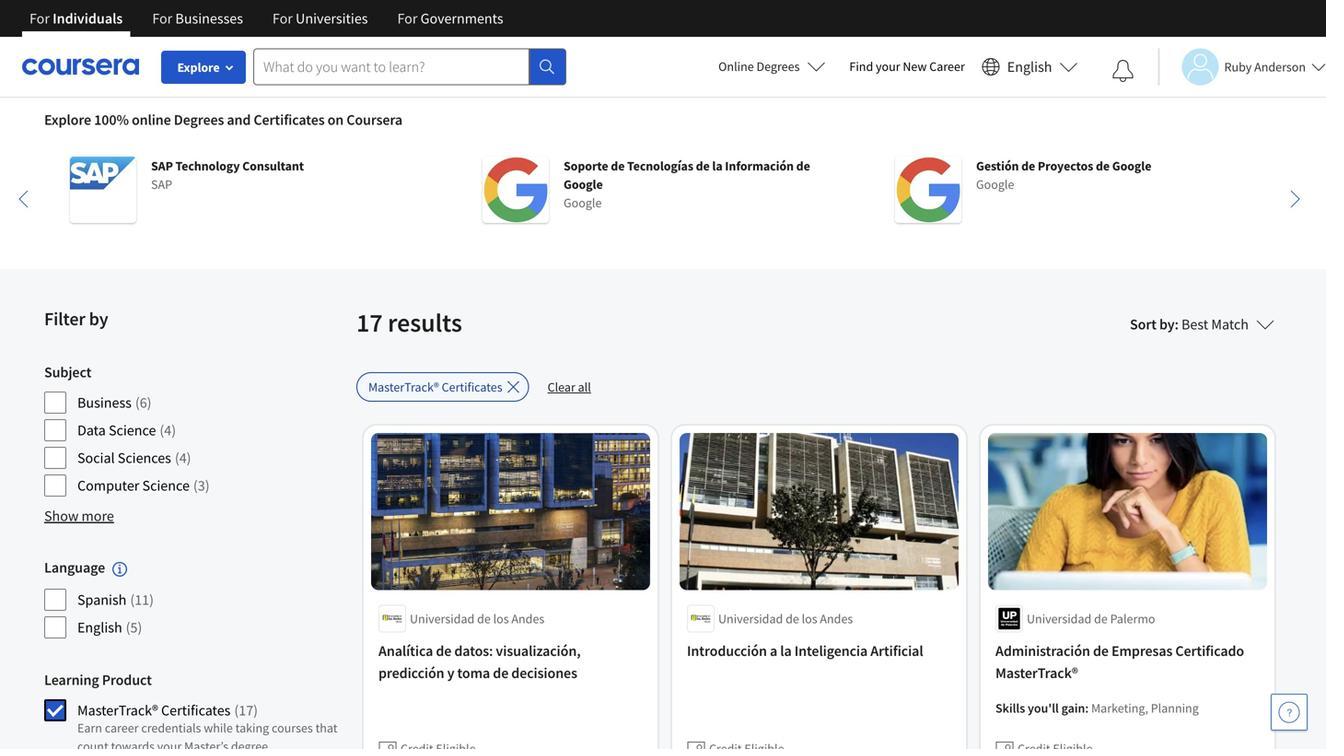 Task type: describe. For each thing, give the bounding box(es) containing it.
universidad for analítica
[[410, 610, 475, 627]]

6
[[140, 393, 147, 412]]

mastertrack® for mastertrack® certificates ( 17 )
[[77, 701, 158, 719]]

3
[[198, 476, 205, 495]]

for individuals
[[29, 9, 123, 28]]

los for inteligencia
[[802, 610, 818, 627]]

towards
[[111, 738, 155, 749]]

sort
[[1131, 315, 1157, 334]]

administración de empresas certificado mastertrack® link
[[996, 640, 1261, 684]]

social
[[77, 449, 115, 467]]

earn
[[77, 719, 102, 736]]

0 vertical spatial certificates
[[254, 111, 325, 129]]

show
[[44, 507, 79, 525]]

de up introducción a la inteligencia artificial
[[786, 610, 800, 627]]

) inside learning product group
[[254, 701, 258, 719]]

career
[[930, 58, 966, 75]]

de left palermo
[[1095, 610, 1108, 627]]

consultant
[[242, 158, 304, 174]]

andes for inteligencia
[[820, 610, 854, 627]]

for businesses
[[152, 9, 243, 28]]

show notifications image
[[1113, 60, 1135, 82]]

businesses
[[175, 9, 243, 28]]

los for visualización,
[[494, 610, 509, 627]]

online degrees button
[[704, 46, 841, 87]]

de right información at the top right of page
[[797, 158, 811, 174]]

subject
[[44, 363, 91, 381]]

mastertrack® for mastertrack® certificates
[[369, 379, 439, 395]]

mastertrack® inside the administración de empresas certificado mastertrack®
[[996, 664, 1079, 682]]

show more
[[44, 507, 114, 525]]

you'll
[[1028, 700, 1059, 716]]

language
[[44, 558, 105, 577]]

analítica
[[379, 642, 433, 660]]

universities
[[296, 9, 368, 28]]

ruby anderson button
[[1159, 48, 1327, 85]]

1 horizontal spatial 17
[[357, 306, 383, 339]]

spanish ( 11 )
[[77, 590, 154, 609]]

degree.
[[231, 738, 271, 749]]

0 horizontal spatial degrees
[[174, 111, 224, 129]]

palermo
[[1111, 610, 1156, 627]]

on
[[328, 111, 344, 129]]

count
[[77, 738, 108, 749]]

learning product group
[[44, 669, 346, 749]]

google image for soporte de tecnologías de la información de google
[[483, 157, 549, 223]]

filter
[[44, 307, 85, 330]]

science for computer science
[[142, 476, 190, 495]]

universidad de palermo
[[1027, 610, 1156, 627]]

match
[[1212, 315, 1249, 334]]

by for sort
[[1160, 315, 1175, 334]]

social sciences ( 4 )
[[77, 449, 191, 467]]

courses
[[272, 719, 313, 736]]

online
[[719, 58, 754, 75]]

11
[[135, 590, 149, 609]]

english ( 5 )
[[77, 618, 142, 636]]

science for data science
[[109, 421, 156, 440]]

planning
[[1152, 700, 1200, 716]]

business
[[77, 393, 132, 412]]

de right "proyectos"
[[1097, 158, 1110, 174]]

for for businesses
[[152, 9, 173, 28]]

earn career credentials while taking courses that count towards your master's degree.
[[77, 719, 338, 749]]

taking
[[236, 719, 269, 736]]

all
[[578, 379, 591, 395]]

new
[[903, 58, 927, 75]]

proyectos
[[1038, 158, 1094, 174]]

ruby
[[1225, 59, 1253, 75]]

1 horizontal spatial la
[[781, 642, 792, 660]]

soporte de tecnologías de la información de google google
[[564, 158, 811, 211]]

show more button
[[44, 505, 114, 527]]

for for individuals
[[29, 9, 50, 28]]

de right soporte in the left top of the page
[[611, 158, 625, 174]]

5
[[130, 618, 138, 636]]

anderson
[[1255, 59, 1307, 75]]

clear
[[548, 379, 576, 395]]

17 inside learning product group
[[239, 701, 254, 719]]

find your new career link
[[841, 55, 975, 78]]

ruby anderson
[[1225, 59, 1307, 75]]

coursera image
[[22, 52, 139, 81]]

gestión de proyectos de google google
[[977, 158, 1152, 193]]

2 sap from the top
[[151, 176, 172, 193]]

gestión
[[977, 158, 1020, 174]]

language group
[[44, 557, 346, 639]]

introducción a la inteligencia artificial
[[687, 642, 924, 660]]

for universities
[[273, 9, 368, 28]]

visualización,
[[496, 642, 581, 660]]

for for governments
[[398, 9, 418, 28]]

sort by : best match
[[1131, 315, 1249, 334]]

de up the datos:
[[477, 610, 491, 627]]

mastertrack® certificates button
[[357, 372, 529, 402]]

skills you'll gain : marketing, planning
[[996, 700, 1200, 716]]

your inside earn career credentials while taking courses that count towards your master's degree.
[[157, 738, 182, 749]]

online degrees
[[719, 58, 800, 75]]

soporte
[[564, 158, 609, 174]]

mastertrack® certificates
[[369, 379, 503, 395]]

4 for social sciences ( 4 )
[[179, 449, 187, 467]]

universidad for administración
[[1027, 610, 1092, 627]]

english for english
[[1008, 58, 1053, 76]]



Task type: locate. For each thing, give the bounding box(es) containing it.
4
[[164, 421, 172, 440], [179, 449, 187, 467]]

administración
[[996, 642, 1091, 660]]

: left best
[[1175, 315, 1179, 334]]

decisiones
[[512, 664, 578, 682]]

explore left the "100%"
[[44, 111, 91, 129]]

mastertrack® down the product
[[77, 701, 158, 719]]

What do you want to learn? text field
[[253, 48, 530, 85]]

explore down for businesses
[[177, 59, 220, 76]]

1 horizontal spatial by
[[1160, 315, 1175, 334]]

0 vertical spatial mastertrack®
[[369, 379, 439, 395]]

andes up inteligencia
[[820, 610, 854, 627]]

artificial
[[871, 642, 924, 660]]

mastertrack® down 17 results
[[369, 379, 439, 395]]

1 horizontal spatial english
[[1008, 58, 1053, 76]]

universidad for introducción
[[719, 610, 783, 627]]

0 horizontal spatial google image
[[483, 157, 549, 223]]

for for universities
[[273, 9, 293, 28]]

skills
[[996, 700, 1026, 716]]

english inside language group
[[77, 618, 122, 636]]

sciences
[[118, 449, 171, 467]]

4 for from the left
[[398, 9, 418, 28]]

1 vertical spatial mastertrack®
[[996, 664, 1079, 682]]

1 horizontal spatial 4
[[179, 449, 187, 467]]

universidad de los andes up a
[[719, 610, 854, 627]]

for
[[29, 9, 50, 28], [152, 9, 173, 28], [273, 9, 293, 28], [398, 9, 418, 28]]

1 vertical spatial certificates
[[442, 379, 503, 395]]

( inside learning product group
[[234, 701, 239, 719]]

2 vertical spatial certificates
[[161, 701, 231, 719]]

for left businesses at top
[[152, 9, 173, 28]]

explore 100% online degrees and certificates on coursera
[[44, 111, 403, 129]]

business ( 6 )
[[77, 393, 152, 412]]

mastertrack® down the administración
[[996, 664, 1079, 682]]

sap
[[151, 158, 173, 174], [151, 176, 172, 193]]

0 horizontal spatial universidad
[[410, 610, 475, 627]]

0 vertical spatial english
[[1008, 58, 1053, 76]]

1 horizontal spatial universidad
[[719, 610, 783, 627]]

17
[[357, 306, 383, 339], [239, 701, 254, 719]]

0 vertical spatial sap
[[151, 158, 173, 174]]

more
[[82, 507, 114, 525]]

governments
[[421, 9, 504, 28]]

1 horizontal spatial mastertrack®
[[369, 379, 439, 395]]

learning product
[[44, 671, 152, 689]]

mastertrack® inside button
[[369, 379, 439, 395]]

mastertrack®
[[369, 379, 439, 395], [996, 664, 1079, 682], [77, 701, 158, 719]]

inteligencia
[[795, 642, 868, 660]]

a
[[770, 642, 778, 660]]

17 right while
[[239, 701, 254, 719]]

by
[[89, 307, 108, 330], [1160, 315, 1175, 334]]

online
[[132, 111, 171, 129]]

by right filter
[[89, 307, 108, 330]]

0 vertical spatial explore
[[177, 59, 220, 76]]

introducción
[[687, 642, 767, 660]]

explore inside popup button
[[177, 59, 220, 76]]

universidad up the datos:
[[410, 610, 475, 627]]

2 universidad from the left
[[719, 610, 783, 627]]

data science ( 4 )
[[77, 421, 176, 440]]

1 horizontal spatial degrees
[[757, 58, 800, 75]]

sap right the sap image
[[151, 176, 172, 193]]

0 vertical spatial la
[[713, 158, 723, 174]]

y
[[447, 664, 455, 682]]

la right a
[[781, 642, 792, 660]]

0 horizontal spatial mastertrack®
[[77, 701, 158, 719]]

1 vertical spatial :
[[1086, 700, 1089, 716]]

explore button
[[161, 51, 246, 84]]

that
[[316, 719, 338, 736]]

clear all
[[548, 379, 591, 395]]

2 universidad de los andes from the left
[[719, 610, 854, 627]]

4 up sciences
[[164, 421, 172, 440]]

banner navigation
[[15, 0, 518, 37]]

1 sap from the top
[[151, 158, 173, 174]]

3 for from the left
[[273, 9, 293, 28]]

3 universidad from the left
[[1027, 610, 1092, 627]]

google image
[[483, 157, 549, 223], [896, 157, 962, 223]]

gain
[[1062, 700, 1086, 716]]

1 horizontal spatial andes
[[820, 610, 854, 627]]

for left individuals
[[29, 9, 50, 28]]

1 horizontal spatial your
[[876, 58, 901, 75]]

sap image
[[70, 157, 136, 223]]

1 vertical spatial 4
[[179, 449, 187, 467]]

4 for data science ( 4 )
[[164, 421, 172, 440]]

1 vertical spatial la
[[781, 642, 792, 660]]

1 vertical spatial your
[[157, 738, 182, 749]]

science up social sciences ( 4 )
[[109, 421, 156, 440]]

0 horizontal spatial andes
[[512, 610, 545, 627]]

4 right sciences
[[179, 449, 187, 467]]

1 horizontal spatial google image
[[896, 157, 962, 223]]

1 horizontal spatial :
[[1175, 315, 1179, 334]]

0 horizontal spatial explore
[[44, 111, 91, 129]]

0 vertical spatial 17
[[357, 306, 383, 339]]

certificates inside button
[[442, 379, 503, 395]]

certificates inside learning product group
[[161, 701, 231, 719]]

english down spanish
[[77, 618, 122, 636]]

la
[[713, 158, 723, 174], [781, 642, 792, 660]]

1 vertical spatial english
[[77, 618, 122, 636]]

0 horizontal spatial la
[[713, 158, 723, 174]]

predicción
[[379, 664, 445, 682]]

17 left results
[[357, 306, 383, 339]]

science down sciences
[[142, 476, 190, 495]]

la inside soporte de tecnologías de la información de google google
[[713, 158, 723, 174]]

analítica de datos: visualización, predicción y toma de decisiones link
[[379, 640, 643, 684]]

17 results
[[357, 306, 462, 339]]

(
[[135, 393, 140, 412], [160, 421, 164, 440], [175, 449, 179, 467], [193, 476, 198, 495], [130, 590, 135, 609], [126, 618, 130, 636], [234, 701, 239, 719]]

de right gestión
[[1022, 158, 1036, 174]]

1 universidad from the left
[[410, 610, 475, 627]]

0 vertical spatial degrees
[[757, 58, 800, 75]]

degrees inside popup button
[[757, 58, 800, 75]]

certificates for mastertrack® certificates ( 17 )
[[161, 701, 231, 719]]

your down credentials
[[157, 738, 182, 749]]

by for filter
[[89, 307, 108, 330]]

google
[[1113, 158, 1152, 174], [564, 176, 603, 193], [977, 176, 1015, 193], [564, 194, 602, 211]]

1 google image from the left
[[483, 157, 549, 223]]

0 vertical spatial your
[[876, 58, 901, 75]]

information about this filter group image
[[113, 562, 127, 577]]

datos:
[[455, 642, 493, 660]]

computer science ( 3 )
[[77, 476, 210, 495]]

find your new career
[[850, 58, 966, 75]]

english button
[[975, 37, 1086, 97]]

1 universidad de los andes from the left
[[410, 610, 545, 627]]

results
[[388, 306, 462, 339]]

:
[[1175, 315, 1179, 334], [1086, 700, 1089, 716]]

certificado
[[1176, 642, 1245, 660]]

1 vertical spatial sap
[[151, 176, 172, 193]]

0 vertical spatial 4
[[164, 421, 172, 440]]

google image for gestión de proyectos de google
[[896, 157, 962, 223]]

0 vertical spatial :
[[1175, 315, 1179, 334]]

los up analítica de datos: visualización, predicción y toma de decisiones link
[[494, 610, 509, 627]]

help center image
[[1279, 701, 1301, 723]]

for left universities
[[273, 9, 293, 28]]

: left the marketing,
[[1086, 700, 1089, 716]]

1 horizontal spatial los
[[802, 610, 818, 627]]

administración de empresas certificado mastertrack®
[[996, 642, 1245, 682]]

your right find
[[876, 58, 901, 75]]

1 horizontal spatial universidad de los andes
[[719, 610, 854, 627]]

google image left gestión
[[896, 157, 962, 223]]

universidad de los andes up the datos:
[[410, 610, 545, 627]]

1 los from the left
[[494, 610, 509, 627]]

for up 'what do you want to learn?' text box
[[398, 9, 418, 28]]

1 for from the left
[[29, 9, 50, 28]]

certificates for mastertrack® certificates
[[442, 379, 503, 395]]

de up y
[[436, 642, 452, 660]]

analítica de datos: visualización, predicción y toma de decisiones
[[379, 642, 581, 682]]

1 andes from the left
[[512, 610, 545, 627]]

andes
[[512, 610, 545, 627], [820, 610, 854, 627]]

computer
[[77, 476, 139, 495]]

2 andes from the left
[[820, 610, 854, 627]]

and
[[227, 111, 251, 129]]

0 horizontal spatial your
[[157, 738, 182, 749]]

explore for explore
[[177, 59, 220, 76]]

0 horizontal spatial los
[[494, 610, 509, 627]]

andes up visualización,
[[512, 610, 545, 627]]

universidad de los andes for datos:
[[410, 610, 545, 627]]

1 horizontal spatial explore
[[177, 59, 220, 76]]

0 horizontal spatial by
[[89, 307, 108, 330]]

subject group
[[44, 361, 346, 498]]

english for english ( 5 )
[[77, 618, 122, 636]]

mastertrack® certificates ( 17 )
[[77, 701, 258, 719]]

0 vertical spatial science
[[109, 421, 156, 440]]

sap left technology
[[151, 158, 173, 174]]

0 horizontal spatial certificates
[[161, 701, 231, 719]]

2 horizontal spatial certificates
[[442, 379, 503, 395]]

None search field
[[253, 48, 567, 85]]

0 horizontal spatial 4
[[164, 421, 172, 440]]

de right tecnologías
[[696, 158, 710, 174]]

filter by
[[44, 307, 108, 330]]

technology
[[176, 158, 240, 174]]

1 horizontal spatial certificates
[[254, 111, 325, 129]]

la left información at the top right of page
[[713, 158, 723, 174]]

degrees right online
[[757, 58, 800, 75]]

andes for visualización,
[[512, 610, 545, 627]]

universidad
[[410, 610, 475, 627], [719, 610, 783, 627], [1027, 610, 1092, 627]]

universidad up a
[[719, 610, 783, 627]]

learning
[[44, 671, 99, 689]]

degrees left and
[[174, 111, 224, 129]]

los
[[494, 610, 509, 627], [802, 610, 818, 627]]

0 horizontal spatial universidad de los andes
[[410, 610, 545, 627]]

data
[[77, 421, 106, 440]]

0 horizontal spatial english
[[77, 618, 122, 636]]

universidad de los andes for la
[[719, 610, 854, 627]]

mastertrack® inside learning product group
[[77, 701, 158, 719]]

explore for explore 100% online degrees and certificates on coursera
[[44, 111, 91, 129]]

best
[[1182, 315, 1209, 334]]

while
[[204, 719, 233, 736]]

english right career
[[1008, 58, 1053, 76]]

2 for from the left
[[152, 9, 173, 28]]

1 vertical spatial science
[[142, 476, 190, 495]]

de
[[611, 158, 625, 174], [696, 158, 710, 174], [797, 158, 811, 174], [1022, 158, 1036, 174], [1097, 158, 1110, 174], [477, 610, 491, 627], [786, 610, 800, 627], [1095, 610, 1108, 627], [436, 642, 452, 660], [1094, 642, 1109, 660], [493, 664, 509, 682]]

credentials
[[141, 719, 201, 736]]

de right 'toma'
[[493, 664, 509, 682]]

clear all button
[[537, 372, 602, 402]]

0 horizontal spatial 17
[[239, 701, 254, 719]]

english inside button
[[1008, 58, 1053, 76]]

1 vertical spatial 17
[[239, 701, 254, 719]]

degrees
[[757, 58, 800, 75], [174, 111, 224, 129]]

los up introducción a la inteligencia artificial
[[802, 610, 818, 627]]

1 vertical spatial explore
[[44, 111, 91, 129]]

2 google image from the left
[[896, 157, 962, 223]]

certificates
[[254, 111, 325, 129], [442, 379, 503, 395], [161, 701, 231, 719]]

0 horizontal spatial :
[[1086, 700, 1089, 716]]

información
[[725, 158, 794, 174]]

de down universidad de palermo
[[1094, 642, 1109, 660]]

career
[[105, 719, 139, 736]]

individuals
[[53, 9, 123, 28]]

tecnologías
[[628, 158, 694, 174]]

2 vertical spatial mastertrack®
[[77, 701, 158, 719]]

google image left soporte in the left top of the page
[[483, 157, 549, 223]]

2 los from the left
[[802, 610, 818, 627]]

1 vertical spatial degrees
[[174, 111, 224, 129]]

2 horizontal spatial mastertrack®
[[996, 664, 1079, 682]]

empresas
[[1112, 642, 1173, 660]]

by right sort
[[1160, 315, 1175, 334]]

2 horizontal spatial universidad
[[1027, 610, 1092, 627]]

de inside the administración de empresas certificado mastertrack®
[[1094, 642, 1109, 660]]

universidad up the administración
[[1027, 610, 1092, 627]]

product
[[102, 671, 152, 689]]

marketing,
[[1092, 700, 1149, 716]]



Task type: vqa. For each thing, say whether or not it's contained in the screenshot.
7 Button
no



